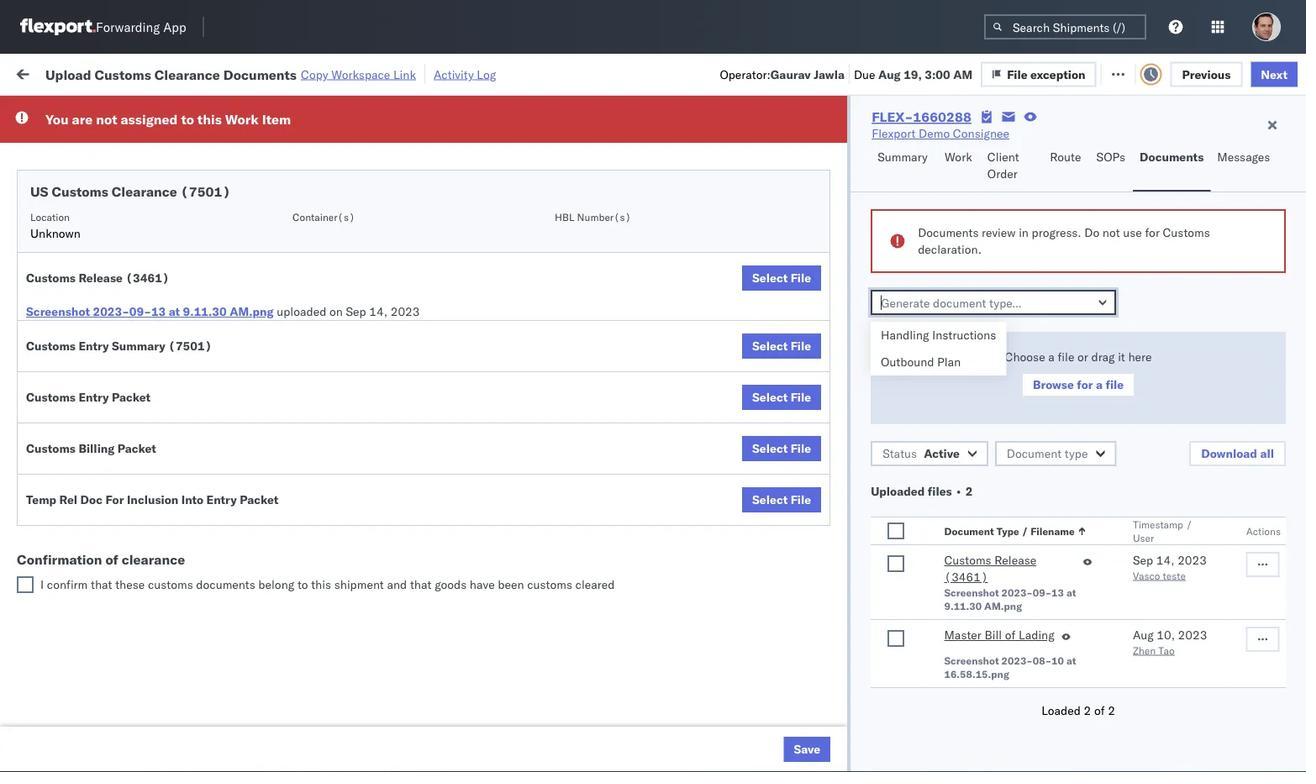 Task type: locate. For each thing, give the bounding box(es) containing it.
5 select from the top
[[752, 493, 788, 507]]

list box
[[871, 322, 1007, 376]]

1 schedule delivery appointment button from the top
[[39, 129, 207, 148]]

am.png up master bill of lading
[[985, 600, 1022, 612]]

pm right 10:30
[[306, 316, 325, 330]]

at up customs entry summary (7501)
[[169, 304, 180, 319]]

client inside "button"
[[988, 150, 1019, 164]]

integration test account - western digital down llc
[[733, 168, 959, 182]]

customs inside documents review in progress. do not use for customs declaration.
[[1163, 225, 1210, 240]]

ca up "confirm delivery"
[[39, 397, 55, 412]]

3:00 am est, feb 25, 2023
[[271, 427, 424, 441]]

clearance
[[155, 66, 220, 83], [112, 183, 177, 200], [130, 232, 184, 247]]

0 vertical spatial 2150210
[[964, 242, 1015, 256]]

outbound
[[881, 355, 935, 369]]

(7501) for us customs clearance (7501)
[[181, 183, 231, 200]]

1 flex-1911466 from the top
[[928, 538, 1015, 552]]

0 horizontal spatial am.png
[[230, 304, 274, 319]]

customs inside customs release (3461)
[[945, 553, 992, 568]]

2 schedule delivery appointment from the top
[[39, 204, 207, 219]]

mbl/mawb
[[1145, 137, 1204, 150]]

1 horizontal spatial this
[[311, 578, 331, 592]]

of right proof
[[112, 463, 122, 478]]

filtered
[[17, 103, 58, 118]]

maeu1234567 up choose a file or drag it here
[[1036, 315, 1121, 330]]

air
[[515, 168, 530, 182], [515, 242, 530, 256], [515, 464, 530, 478], [515, 723, 530, 737]]

3:30
[[271, 168, 296, 182], [271, 205, 296, 219]]

pm down deadline
[[299, 168, 318, 182]]

5 schedule pickup from los angeles, ca from the top
[[39, 750, 227, 773]]

1 vertical spatial status
[[883, 446, 917, 461]]

3 select file button from the top
[[742, 385, 822, 410]]

1 3:30 pm est, feb 17, 2023 from the top
[[271, 168, 423, 182]]

2001714
[[964, 168, 1015, 182], [964, 205, 1015, 219]]

proof
[[80, 463, 108, 478]]

1 demo123 from the top
[[1145, 353, 1202, 367]]

summary down screenshot 2023-09-13 at 9.11.30 am.png link
[[112, 339, 165, 354]]

screenshot inside screenshot 2023-08-10 at 16.58.15.png
[[945, 655, 999, 667]]

confirmation of clearance
[[17, 552, 185, 568]]

from for 5th schedule pickup from los angeles, ca link
[[131, 750, 155, 765]]

1 vertical spatial ocean lcl
[[515, 316, 573, 330]]

4 schedule from the top
[[39, 269, 88, 284]]

5 resize handle column header from the left
[[705, 130, 725, 773]]

1 vertical spatial aug
[[1133, 628, 1154, 643]]

confirm inside 'button'
[[39, 426, 82, 441]]

0 horizontal spatial airport
[[39, 730, 76, 745]]

2023
[[394, 131, 424, 145], [393, 168, 423, 182], [393, 205, 423, 219], [393, 242, 423, 256], [391, 304, 420, 319], [401, 316, 430, 330], [394, 427, 424, 441], [401, 464, 430, 478], [394, 501, 424, 515], [1178, 553, 1207, 568], [389, 575, 418, 589], [1178, 628, 1208, 643], [388, 723, 417, 737]]

-- down 10,
[[1145, 649, 1160, 663]]

angeles, for third schedule pickup from los angeles, ca link from the top of the page
[[180, 528, 227, 543]]

2 vertical spatial clearance
[[130, 232, 184, 247]]

not inside documents review in progress. do not use for customs declaration.
[[1103, 225, 1120, 240]]

honeywell - test account
[[624, 279, 762, 293], [733, 279, 872, 293], [624, 316, 762, 330], [733, 316, 872, 330], [624, 390, 762, 404], [733, 390, 872, 404]]

this
[[197, 111, 222, 128], [311, 578, 331, 592]]

a right choose
[[1049, 350, 1055, 364]]

1 select file from the top
[[752, 271, 811, 285]]

delivery inside 'button'
[[85, 426, 128, 441]]

ag
[[788, 242, 805, 256], [898, 242, 914, 256], [788, 464, 805, 478], [898, 464, 914, 478]]

1 vertical spatial 2150210
[[964, 464, 1015, 478]]

4 resize handle column header from the left
[[595, 130, 615, 773]]

09- down customs release (3461) link
[[1033, 586, 1052, 599]]

fcl for 3:00 am est, feb 25, 2023
[[552, 427, 573, 441]]

mbl/mawb numbers button
[[1137, 134, 1306, 150]]

netherlands
[[39, 747, 104, 762]]

schedule pickup from los angeles international airport button
[[39, 158, 239, 193]]

1 vertical spatial 13
[[1052, 586, 1064, 599]]

0 vertical spatial schedule delivery appointment button
[[39, 129, 207, 148]]

1 vertical spatial 09-
[[1033, 586, 1052, 599]]

1 vertical spatial mar
[[349, 723, 371, 737]]

3 select from the top
[[752, 390, 788, 405]]

appointment for 10:30 pm est, feb 21, 2023
[[138, 315, 207, 330]]

delivery inside button
[[125, 463, 168, 478]]

1 air from the top
[[515, 168, 530, 182]]

8 resize handle column header from the left
[[1116, 130, 1137, 773]]

3 confirm from the top
[[39, 426, 82, 441]]

select for customs entry packet
[[752, 390, 788, 405]]

2023- for screenshot 2023-09-13 at 9.11.30 am.png
[[1002, 586, 1033, 599]]

1 vertical spatial 017482927423
[[1145, 464, 1233, 478]]

4 schedule pickup from los angeles, ca from the top
[[39, 565, 227, 597]]

1 confirm pickup from los angeles, ca from the top
[[39, 343, 220, 375]]

in
[[1019, 225, 1029, 240]]

of for master
[[1005, 628, 1016, 643]]

release down document type / filename
[[995, 553, 1037, 568]]

0 vertical spatial ocean fcl
[[515, 427, 573, 441]]

otter for otter products, llc
[[733, 131, 761, 145]]

09- inside screenshot 2023-09-13 at 9.11.30 am.png
[[1033, 586, 1052, 599]]

1 flex-1977428 from the top
[[928, 279, 1015, 293]]

snoozed
[[348, 104, 387, 117]]

bicu1234565, demu1232567 up vasco
[[1036, 537, 1207, 552]]

1 appointment from the top
[[138, 130, 207, 145]]

2 bleckmann from the top
[[927, 723, 986, 737]]

2 schedule pickup from los angeles, ca from the top
[[39, 491, 227, 523]]

9.11.30 inside screenshot 2023-09-13 at 9.11.30 am.png
[[945, 600, 982, 612]]

1 1911408 from the top
[[964, 353, 1015, 367]]

aug 10, 2023 zhen tao
[[1133, 628, 1208, 657]]

4 air from the top
[[515, 723, 530, 737]]

17, down the snoozed : no
[[373, 131, 391, 145]]

1 maeu1234567 from the top
[[1036, 278, 1121, 293]]

3 schedule pickup from los angeles, ca link from the top
[[39, 528, 239, 561]]

schedule delivery appointment up customs entry summary (7501)
[[39, 315, 207, 330]]

1 western from the top
[[877, 168, 921, 182]]

2 flex-1911408 from the top
[[928, 427, 1015, 441]]

mar left and
[[350, 575, 372, 589]]

1 017482927423 from the top
[[1145, 242, 1233, 256]]

1 horizontal spatial status
[[883, 446, 917, 461]]

0 vertical spatial summary
[[878, 150, 928, 164]]

ocean fcl for 3:00 am est, feb 25, 2023
[[515, 427, 573, 441]]

1 vertical spatial 2023-
[[1002, 586, 1033, 599]]

angeles, for bookings test consignee's "confirm pickup from los angeles, ca" 'link'
[[174, 343, 220, 358]]

3 ocean from the top
[[515, 427, 549, 441]]

jawla
[[814, 67, 845, 81]]

/ right timestamp
[[1186, 518, 1193, 531]]

14, up "teste"
[[1157, 553, 1175, 568]]

2:59 for 2:59 am est, feb 28, 2023
[[271, 501, 296, 515]]

: left no
[[387, 104, 390, 117]]

est, down "deadline" button
[[320, 168, 346, 182]]

13
[[151, 304, 166, 319], [1052, 586, 1064, 599]]

id
[[923, 137, 933, 150]]

1 horizontal spatial work
[[225, 111, 259, 128]]

that
[[91, 578, 112, 592], [410, 578, 432, 592]]

flex-1977428 down generate document type... text box
[[928, 316, 1015, 330]]

13 up lading in the bottom of the page
[[1052, 586, 1064, 599]]

message (10)
[[225, 65, 302, 80]]

2 western from the top
[[877, 205, 921, 219]]

clearance up 'work,'
[[155, 66, 220, 83]]

0 vertical spatial flex-1911408
[[928, 353, 1015, 367]]

schedule delivery appointment button for 2:59 am est, feb 17, 2023
[[39, 129, 207, 148]]

from down haarlemmermeer,
[[131, 750, 155, 765]]

timestamp / user
[[1133, 518, 1193, 544]]

work left item
[[225, 111, 259, 128]]

of right loaded
[[1095, 704, 1105, 718]]

1 horizontal spatial 9.11.30
[[945, 600, 982, 612]]

2 flxt00001977428a from the top
[[1145, 316, 1261, 330]]

1 vertical spatial packet
[[118, 441, 156, 456]]

browse for a file button
[[1021, 372, 1136, 398]]

0 vertical spatial status
[[91, 104, 120, 117]]

schedule left these
[[39, 565, 88, 580]]

1 horizontal spatial 14,
[[1157, 553, 1175, 568]]

09-
[[129, 304, 151, 319], [1033, 586, 1052, 599]]

at inside screenshot 2023-08-10 at 16.58.15.png
[[1067, 655, 1077, 667]]

pickup up confirmation of clearance
[[91, 528, 128, 543]]

2 ca from the top
[[39, 360, 55, 375]]

1 vertical spatial flex-2150210
[[928, 464, 1015, 478]]

schedule delivery appointment button up customs entry summary (7501)
[[39, 314, 207, 333]]

0 vertical spatial file
[[1058, 350, 1075, 364]]

flex-1911408 button
[[901, 348, 1019, 372], [901, 348, 1019, 372], [901, 422, 1019, 446], [901, 422, 1019, 446]]

1 flex-2150210 from the top
[[928, 242, 1015, 256]]

2 schedule pickup from los angeles, ca link from the top
[[39, 491, 239, 524]]

schedule inside schedule pickup from amsterdam airport schiphol, haarlemmermeer, netherlands
[[39, 713, 88, 728]]

at inside screenshot 2023-09-13 at 9.11.30 am.png
[[1067, 586, 1077, 599]]

0 vertical spatial lagerfeld
[[758, 686, 808, 700]]

0 vertical spatial flex-1977428
[[928, 279, 1015, 293]]

1 vertical spatial schedule delivery appointment
[[39, 204, 207, 219]]

1 horizontal spatial :
[[387, 104, 390, 117]]

0 vertical spatial document
[[1007, 446, 1062, 461]]

confirm pickup from los angeles, ca for bookings
[[39, 343, 220, 375]]

flex-2150210
[[928, 242, 1015, 256], [928, 464, 1015, 478]]

appointment down us customs clearance (7501)
[[138, 204, 207, 219]]

am.png for screenshot 2023-09-13 at 9.11.30 am.png uploaded on sep 14, 2023
[[230, 304, 274, 319]]

7 schedule from the top
[[39, 528, 88, 543]]

from for schedule pickup from amsterdam airport schiphol, haarlemmermeer, netherlands link
[[131, 713, 155, 728]]

1 resize handle column header from the left
[[240, 130, 261, 773]]

flex-1660288
[[872, 108, 972, 125]]

2 vertical spatial 2023-
[[1002, 655, 1033, 667]]

sops button
[[1090, 142, 1133, 192]]

2 maeu1234567 from the top
[[1036, 315, 1121, 330]]

schedule for schedule pickup from amsterdam airport schiphol, haarlemmermeer, netherlands link
[[39, 713, 88, 728]]

otter left products,
[[733, 131, 761, 145]]

import work
[[142, 65, 212, 80]]

2023- inside screenshot 2023-08-10 at 16.58.15.png
[[1002, 655, 1033, 667]]

3 -- from the top
[[1145, 575, 1160, 589]]

demu1232567 down user
[[1121, 574, 1207, 589]]

Generate document type... text field
[[871, 290, 1117, 315]]

17, for air
[[372, 168, 390, 182]]

c/o
[[904, 686, 924, 700], [904, 723, 924, 737]]

3 appointment from the top
[[138, 315, 207, 330]]

billing
[[79, 441, 115, 456]]

that right and
[[410, 578, 432, 592]]

entry for packet
[[79, 390, 109, 405]]

4 ca from the top
[[39, 508, 55, 523]]

1 vertical spatial confirm pickup from los angeles, ca button
[[39, 380, 239, 415]]

list box containing handling instructions
[[871, 322, 1007, 376]]

0 horizontal spatial numbers
[[1036, 144, 1077, 157]]

3, for 2:59 am est, mar 3, 2023
[[375, 575, 386, 589]]

release down 'upload customs clearance documents'
[[79, 271, 123, 285]]

1 ca from the top
[[39, 286, 55, 301]]

of inside button
[[112, 463, 122, 478]]

confirm pickup from los angeles, ca link down customs entry summary (7501)
[[39, 380, 239, 413]]

screenshot
[[26, 304, 90, 319], [945, 586, 999, 599], [945, 655, 999, 667]]

0 vertical spatial 2001714
[[964, 168, 1015, 182]]

2 vertical spatial upload
[[39, 463, 77, 478]]

summary down flex-1660288
[[878, 150, 928, 164]]

8 schedule from the top
[[39, 565, 88, 580]]

packet down customs entry summary (7501)
[[112, 390, 151, 405]]

0 vertical spatial flxt00001977428a
[[1145, 279, 1261, 293]]

9 schedule from the top
[[39, 713, 88, 728]]

0 vertical spatial for
[[160, 104, 174, 117]]

select for customs release (3461)
[[752, 271, 788, 285]]

flex-1977428 down declaration.
[[928, 279, 1015, 293]]

flex-2150210 up ∙
[[928, 464, 1015, 478]]

file left or
[[1058, 350, 1075, 364]]

schedule pickup from los angeles, ca for 2nd schedule pickup from los angeles, ca link from the top
[[39, 491, 227, 523]]

est, right deadline
[[321, 131, 347, 145]]

for right use
[[1145, 225, 1160, 240]]

fcl
[[552, 427, 573, 441], [552, 575, 573, 589]]

2 vertical spatial maeu1234567
[[1036, 389, 1121, 404]]

1977428 down choose
[[964, 390, 1015, 404]]

sep left 21,
[[346, 304, 366, 319]]

aug inside aug 10, 2023 zhen tao
[[1133, 628, 1154, 643]]

2 ocean lcl from the top
[[515, 316, 573, 330]]

for
[[105, 493, 124, 507]]

flxt00001977428a down mawb1234
[[1145, 279, 1261, 293]]

1 1977428 from the top
[[964, 279, 1015, 293]]

2097290
[[964, 686, 1015, 700]]

document for document type / filename
[[945, 525, 994, 538]]

1 schedule delivery appointment from the top
[[39, 130, 207, 145]]

1 vertical spatial am.png
[[985, 600, 1022, 612]]

1 horizontal spatial customs
[[527, 578, 572, 592]]

0 vertical spatial release
[[79, 271, 123, 285]]

do
[[1085, 225, 1100, 240]]

3 flex-1911466 from the top
[[928, 612, 1015, 626]]

schedule inside the schedule pickup from los angeles international airport
[[39, 158, 88, 173]]

2 vertical spatial 3:00
[[271, 427, 296, 441]]

deadline button
[[262, 134, 430, 150]]

select file for temp rel doc for inclusion into entry packet
[[752, 493, 811, 507]]

documents down unknown
[[39, 249, 99, 264]]

1911408
[[964, 353, 1015, 367], [964, 427, 1015, 441]]

schedule pickup from los angeles, ca
[[39, 269, 227, 301], [39, 491, 227, 523], [39, 528, 227, 560], [39, 565, 227, 597], [39, 750, 227, 773]]

0 horizontal spatial this
[[197, 111, 222, 128]]

packet up upload proof of delivery
[[118, 441, 156, 456]]

1 horizontal spatial am.png
[[985, 600, 1022, 612]]

0 vertical spatial digital
[[924, 168, 959, 182]]

2 vertical spatial work
[[945, 150, 973, 164]]

25, up 12:00 pm est, feb 25, 2023
[[373, 427, 391, 441]]

0 vertical spatial a
[[1049, 350, 1055, 364]]

3 flex-1977428 from the top
[[928, 390, 1015, 404]]

2150210 up 1919147
[[964, 464, 1015, 478]]

ready
[[128, 104, 158, 117]]

3:00 pm est, feb 20, 2023
[[271, 242, 423, 256]]

work right import at the left top of page
[[183, 65, 212, 80]]

maeu1234567 for schedule pickup from los angeles, ca
[[1036, 278, 1121, 293]]

of for upload
[[112, 463, 122, 478]]

screenshot inside screenshot 2023-09-13 at 9.11.30 am.png
[[945, 586, 999, 599]]

2 2001714 from the top
[[964, 205, 1015, 219]]

this left in
[[197, 111, 222, 128]]

file for customs billing packet
[[791, 441, 811, 456]]

document type / filename button
[[941, 521, 1100, 538]]

airport
[[110, 175, 147, 190], [39, 730, 76, 745]]

mawb1234
[[1145, 205, 1211, 219]]

1 horizontal spatial file
[[1106, 377, 1124, 392]]

0 vertical spatial 09-
[[129, 304, 151, 319]]

0 vertical spatial 3,
[[375, 575, 386, 589]]

1 vertical spatial entry
[[79, 390, 109, 405]]

of
[[112, 463, 122, 478], [105, 552, 118, 568], [1005, 628, 1016, 643], [1095, 704, 1105, 718]]

0 vertical spatial flexport
[[872, 126, 916, 141]]

1 confirm from the top
[[39, 343, 82, 358]]

1 horizontal spatial release
[[995, 553, 1037, 568]]

1 ocean lcl from the top
[[515, 131, 573, 145]]

9.11.30 up master
[[945, 600, 982, 612]]

1911408 down instructions
[[964, 353, 1015, 367]]

1977428
[[964, 279, 1015, 293], [964, 316, 1015, 330], [964, 390, 1015, 404]]

delivery down are on the left of page
[[91, 130, 135, 145]]

appointment down you are not assigned to this work item
[[138, 130, 207, 145]]

flex-2001714
[[928, 168, 1015, 182], [928, 205, 1015, 219]]

deadline
[[271, 137, 314, 150]]

at down filename
[[1067, 586, 1077, 599]]

0 vertical spatial clearance
[[155, 66, 220, 83]]

resize handle column header for mode
[[595, 130, 615, 773]]

to right belong
[[298, 578, 308, 592]]

document down flex-1919147
[[945, 525, 994, 538]]

tao
[[1159, 644, 1175, 657]]

los left the into
[[158, 491, 177, 506]]

at for screenshot 2023-09-13 at 9.11.30 am.png
[[1067, 586, 1077, 599]]

workspace
[[331, 67, 390, 82]]

1 horizontal spatial aug
[[1133, 628, 1154, 643]]

1 vertical spatial for
[[1145, 225, 1160, 240]]

1 c/o from the top
[[904, 686, 924, 700]]

9.11.30 for screenshot 2023-09-13 at 9.11.30 am.png uploaded on sep 14, 2023
[[183, 304, 227, 319]]

1 select file button from the top
[[742, 266, 822, 291]]

4 select file from the top
[[752, 441, 811, 456]]

ocean for honeywell - test account
[[515, 316, 549, 330]]

mbl/mawb numbers
[[1145, 137, 1248, 150]]

type
[[1065, 446, 1088, 461]]

air for 3:30 pm est, feb 17, 2023
[[515, 168, 530, 182]]

numbers inside container numbers
[[1036, 144, 1077, 157]]

0 vertical spatial western
[[877, 168, 921, 182]]

batch
[[1213, 65, 1246, 80]]

0 vertical spatial confirm pickup from los angeles, ca button
[[39, 343, 239, 378]]

ca up customs entry packet
[[39, 360, 55, 375]]

pickup up customs entry packet
[[85, 343, 121, 358]]

flxt00001977428a for schedule pickup from los angeles, ca
[[1145, 279, 1261, 293]]

0 vertical spatial maeu1234567
[[1036, 278, 1121, 293]]

work button
[[938, 142, 981, 192]]

3 schedule delivery appointment link from the top
[[39, 314, 207, 331]]

1 confirm pickup from los angeles, ca button from the top
[[39, 343, 239, 378]]

not right are on the left of page
[[96, 111, 117, 128]]

clearance down us customs clearance (7501)
[[130, 232, 184, 247]]

flex-1988285 button
[[901, 127, 1019, 150], [901, 127, 1019, 150]]

schedule pickup from los angeles, ca for 1st schedule pickup from los angeles, ca link
[[39, 269, 227, 301]]

pickup for third schedule pickup from los angeles, ca link from the top of the page
[[91, 528, 128, 543]]

2 for ∙
[[966, 484, 973, 499]]

1 integration test account - western digital from the top
[[733, 168, 959, 182]]

1 vertical spatial maeu1234567
[[1036, 315, 1121, 330]]

0 vertical spatial karl
[[733, 686, 755, 700]]

los inside the schedule pickup from los angeles international airport
[[158, 158, 177, 173]]

ocean fcl
[[515, 427, 573, 441], [515, 575, 573, 589]]

flex-1977428
[[928, 279, 1015, 293], [928, 316, 1015, 330], [928, 390, 1015, 404]]

schedule up confirmation
[[39, 528, 88, 543]]

3:00 for integration test account - on ag
[[271, 242, 296, 256]]

workitem
[[18, 137, 62, 150]]

2:59 for 2:59 am est, feb 17, 2023
[[271, 131, 296, 145]]

schedule delivery appointment
[[39, 130, 207, 145], [39, 204, 207, 219], [39, 315, 207, 330]]

12:00 pm est, feb 25, 2023
[[271, 464, 430, 478]]

from inside schedule pickup from amsterdam airport schiphol, haarlemmermeer, netherlands
[[131, 713, 155, 728]]

screenshot for screenshot 2023-08-10 at 16.58.15.png
[[945, 655, 999, 667]]

1 vertical spatial flexport demo consignee
[[624, 501, 762, 515]]

los for second schedule pickup from los angeles, ca link from the bottom
[[158, 565, 177, 580]]

1 vertical spatial 3:30
[[271, 205, 296, 219]]

None checkbox
[[17, 577, 34, 594], [888, 631, 905, 647], [17, 577, 34, 594], [888, 631, 905, 647]]

1 vertical spatial 1911408
[[964, 427, 1015, 441]]

confirm pickup from los angeles, ca down screenshot 2023-09-13 at 9.11.30 am.png link
[[39, 343, 220, 375]]

cleared
[[576, 578, 615, 592]]

clearance inside 'upload customs clearance documents'
[[130, 232, 184, 247]]

9.11.30 for screenshot 2023-09-13 at 9.11.30 am.png
[[945, 600, 982, 612]]

0 horizontal spatial on
[[330, 304, 343, 319]]

1 flxt00001977428a from the top
[[1145, 279, 1261, 293]]

schedule delivery appointment link for 10:30 pm est, feb 21, 2023
[[39, 314, 207, 331]]

at
[[341, 65, 351, 80], [169, 304, 180, 319], [1067, 586, 1077, 599], [1067, 655, 1077, 667]]

2 schedule pickup from los angeles, ca button from the top
[[39, 528, 239, 563]]

1 vertical spatial not
[[1103, 225, 1120, 240]]

bicu1234565, demu1232567 down 10,
[[1036, 648, 1207, 663]]

1 vertical spatial 17,
[[372, 168, 390, 182]]

flex-2150210 for 12:00 pm est, feb 25, 2023
[[928, 464, 1015, 478]]

3 schedule delivery appointment button from the top
[[39, 314, 207, 333]]

numbers down container
[[1036, 144, 1077, 157]]

: for status
[[120, 104, 124, 117]]

pickup for "confirm pickup from los angeles, ca" 'link' corresponding to honeywell - test account
[[85, 380, 121, 395]]

2 c/o from the top
[[904, 723, 924, 737]]

1 select from the top
[[752, 271, 788, 285]]

∙
[[955, 484, 963, 499]]

1 horizontal spatial 2
[[1084, 704, 1092, 718]]

2:59 am est, feb 28, 2023
[[271, 501, 424, 515]]

appointment up customs entry summary (7501)
[[138, 315, 207, 330]]

confirm for confirm pickup from los angeles, ca button related to bookings test consignee
[[39, 343, 82, 358]]

customs right been on the bottom left of page
[[527, 578, 572, 592]]

ocean lcl for honeywell
[[515, 316, 573, 330]]

2 select file from the top
[[752, 339, 811, 354]]

flex-2150210 button
[[901, 238, 1019, 261], [901, 238, 1019, 261], [901, 459, 1019, 483], [901, 459, 1019, 483]]

am.png for screenshot 2023-09-13 at 9.11.30 am.png
[[985, 600, 1022, 612]]

ca
[[39, 286, 55, 301], [39, 360, 55, 375], [39, 397, 55, 412], [39, 508, 55, 523], [39, 545, 55, 560], [39, 582, 55, 597], [39, 767, 55, 773]]

work down flex-1988285
[[945, 150, 973, 164]]

0 vertical spatial airport
[[110, 175, 147, 190]]

goods
[[435, 578, 467, 592]]

from for third schedule pickup from los angeles, ca link from the top of the page
[[131, 528, 155, 543]]

release
[[79, 271, 123, 285], [995, 553, 1037, 568]]

pickup inside the schedule pickup from los angeles international airport
[[91, 158, 128, 173]]

0 horizontal spatial (3461)
[[126, 271, 169, 285]]

2 vertical spatial confirm
[[39, 426, 82, 441]]

confirmation
[[17, 552, 102, 568]]

0 vertical spatial demo123
[[1145, 353, 1202, 367]]

operator: gaurav jawla
[[720, 67, 845, 81]]

from down customs entry summary (7501)
[[124, 380, 149, 395]]

1 horizontal spatial a
[[1096, 377, 1103, 392]]

select for customs entry summary (7501)
[[752, 339, 788, 354]]

3 flxt00001977428a from the top
[[1145, 390, 1261, 404]]

2 vertical spatial appointment
[[138, 315, 207, 330]]

0 horizontal spatial otter
[[624, 131, 652, 145]]

2 horizontal spatial for
[[1145, 225, 1160, 240]]

1 horizontal spatial otter
[[733, 131, 761, 145]]

pickup inside schedule pickup from amsterdam airport schiphol, haarlemmermeer, netherlands
[[91, 713, 128, 728]]

1 vertical spatial clearance
[[112, 183, 177, 200]]

confirm up customs billing packet
[[39, 426, 82, 441]]

airport down workitem 'button'
[[110, 175, 147, 190]]

not right do
[[1103, 225, 1120, 240]]

017482927423 down mawb1234
[[1145, 242, 1233, 256]]

los for 1st schedule pickup from los angeles, ca link
[[158, 269, 177, 284]]

select file button for customs billing packet
[[742, 436, 822, 462]]

3, for 1:44 pm est, mar 3, 2023
[[374, 723, 385, 737]]

1 vertical spatial schedule delivery appointment button
[[39, 203, 207, 222]]

number(s)
[[577, 211, 631, 223]]

1 horizontal spatial /
[[1186, 518, 1193, 531]]

3 bicu1234565, from the top
[[1036, 611, 1118, 626]]

2023- up customs entry summary (7501)
[[93, 304, 129, 319]]

international inside the schedule pickup from los angeles international airport
[[39, 175, 107, 190]]

forwarding app
[[96, 19, 186, 35]]

bicu1234565, down lading in the bottom of the page
[[1036, 648, 1118, 663]]

confirm pickup from los angeles, ca for honeywell
[[39, 380, 220, 412]]

by:
[[61, 103, 77, 118]]

4 -- from the top
[[1145, 612, 1160, 626]]

pm for schedule pickup from amsterdam airport schiphol, haarlemmermeer, netherlands
[[299, 723, 318, 737]]

0 vertical spatial integration test account - western digital
[[733, 168, 959, 182]]

document
[[1007, 446, 1062, 461], [945, 525, 994, 538]]

screenshot for screenshot 2023-09-13 at 9.11.30 am.png
[[945, 586, 999, 599]]

batch action button
[[1187, 60, 1297, 85]]

los right these
[[158, 565, 177, 580]]

0 vertical spatial 1911408
[[964, 353, 1015, 367]]

13 inside screenshot 2023-09-13 at 9.11.30 am.png
[[1052, 586, 1064, 599]]

log
[[477, 67, 496, 82]]

2 customs from the left
[[527, 578, 572, 592]]

1 vertical spatial western
[[877, 205, 921, 219]]

master bill of lading link
[[945, 627, 1055, 647]]

bleckmann down flex-2097290
[[927, 723, 986, 737]]

3:00 right 19,
[[925, 67, 951, 81]]

4 select from the top
[[752, 441, 788, 456]]

maeu1234567 for confirm pickup from los angeles, ca
[[1036, 389, 1121, 404]]

pickup right confirm
[[91, 565, 128, 580]]

app
[[163, 19, 186, 35]]

entry
[[79, 339, 109, 354], [79, 390, 109, 405], [206, 493, 237, 507]]

resize handle column header for workitem
[[240, 130, 261, 773]]

flexport. image
[[20, 19, 96, 35]]

1 vertical spatial 3:00
[[271, 242, 296, 256]]

0 vertical spatial (7501)
[[181, 183, 231, 200]]

0 vertical spatial to
[[181, 111, 194, 128]]

feb for upload proof of delivery link
[[356, 464, 377, 478]]

client inside button
[[624, 137, 651, 150]]

4 select file button from the top
[[742, 436, 822, 462]]

-- down timestamp
[[1145, 538, 1160, 552]]

2 2:59 from the top
[[271, 501, 296, 515]]

container(s)
[[293, 211, 355, 223]]

from for "confirm pickup from los angeles, ca" 'link' corresponding to honeywell - test account
[[124, 380, 149, 395]]

2:59 am est, mar 3, 2023
[[271, 575, 418, 589]]

feb up 28,
[[356, 464, 377, 478]]

flex-1988285
[[928, 131, 1015, 145]]

flex-1977428 for schedule delivery appointment
[[928, 316, 1015, 330]]

bicu1234565, up lading in the bottom of the page
[[1036, 611, 1118, 626]]

est, for 10:30 pm est, feb 21, 2023 schedule delivery appointment link
[[328, 316, 353, 330]]

1 2150210 from the top
[[964, 242, 1015, 256]]

09- up customs entry summary (7501)
[[129, 304, 151, 319]]

2023 inside sep 14, 2023 vasco teste
[[1178, 553, 1207, 568]]

delivery up customs entry summary (7501)
[[91, 315, 135, 330]]

1 -- from the top
[[1145, 501, 1160, 515]]

flex-2001714 down flex-1988285
[[928, 168, 1015, 182]]

None checkbox
[[888, 523, 905, 540], [888, 556, 905, 573], [888, 523, 905, 540], [888, 556, 905, 573]]

select file button for customs entry packet
[[742, 385, 822, 410]]

2001714 up review at the top of the page
[[964, 205, 1015, 219]]

17, down "deadline" button
[[372, 168, 390, 182]]

los for third schedule pickup from los angeles, ca link from the top of the page
[[158, 528, 177, 543]]

from inside the schedule pickup from los angeles international airport
[[131, 158, 155, 173]]

ca down temp
[[39, 508, 55, 523]]

0 vertical spatial flex-2001714
[[928, 168, 1015, 182]]

documents inside documents button
[[1140, 150, 1204, 164]]

master bill of lading
[[945, 628, 1055, 643]]

0 vertical spatial 17,
[[373, 131, 391, 145]]

4 flex-1911466 from the top
[[928, 649, 1015, 663]]

2023- inside screenshot 2023-09-13 at 9.11.30 am.png
[[1002, 586, 1033, 599]]

pickup for second schedule pickup from los angeles, ca link from the bottom
[[91, 565, 128, 580]]

for left 'work,'
[[160, 104, 174, 117]]

upload inside 'upload customs clearance documents'
[[39, 232, 77, 247]]

schedule delivery appointment link for 2:59 am est, feb 17, 2023
[[39, 129, 207, 146]]

3:00 up 12:00
[[271, 427, 296, 441]]

-- up timestamp
[[1145, 501, 1160, 515]]

select file
[[752, 271, 811, 285], [752, 339, 811, 354], [752, 390, 811, 405], [752, 441, 811, 456], [752, 493, 811, 507]]

client order
[[988, 150, 1019, 181]]

0 vertical spatial confirm pickup from los angeles, ca
[[39, 343, 220, 375]]

0 vertical spatial mar
[[350, 575, 372, 589]]

2 fcl from the top
[[552, 575, 573, 589]]

pm for upload customs clearance documents
[[299, 242, 318, 256]]

2 ocean from the top
[[515, 316, 549, 330]]

confirm pickup from los angeles, ca button for bookings test consignee
[[39, 343, 239, 378]]

at for screenshot 2023-09-13 at 9.11.30 am.png uploaded on sep 14, 2023
[[169, 304, 180, 319]]

2 lcl from the top
[[552, 316, 573, 330]]

flex-1977428 down plan
[[928, 390, 1015, 404]]

am.png inside screenshot 2023-09-13 at 9.11.30 am.png
[[985, 600, 1022, 612]]

0 vertical spatial lcl
[[552, 131, 573, 145]]

flex id
[[901, 137, 933, 150]]

2 bicu1234565, from the top
[[1036, 574, 1118, 589]]

mode button
[[506, 134, 599, 150]]

2 resize handle column header from the left
[[427, 130, 447, 773]]

amsterdam
[[158, 713, 220, 728]]

est, for the confirm delivery link
[[321, 427, 347, 441]]

bicu1234565, demu1232567 down user
[[1036, 574, 1207, 589]]

from for schedule pickup from los angeles international airport link on the left
[[131, 158, 155, 173]]

1 vertical spatial lcl
[[552, 316, 573, 330]]

0 horizontal spatial client
[[624, 137, 651, 150]]

3 schedule pickup from los angeles, ca from the top
[[39, 528, 227, 560]]

2 ocean fcl from the top
[[515, 575, 573, 589]]

digital
[[924, 168, 959, 182], [924, 205, 959, 219]]

resize handle column header
[[240, 130, 261, 773], [427, 130, 447, 773], [486, 130, 506, 773], [595, 130, 615, 773], [705, 130, 725, 773], [873, 130, 893, 773], [1007, 130, 1027, 773], [1116, 130, 1137, 773], [1276, 130, 1296, 773]]

schedule pickup from los angeles, ca button
[[39, 269, 239, 304], [39, 528, 239, 563], [39, 565, 239, 600], [39, 750, 239, 773]]

los left angeles
[[158, 158, 177, 173]]

0 horizontal spatial for
[[160, 104, 174, 117]]

2 confirm from the top
[[39, 380, 82, 395]]

that down confirmation of clearance
[[91, 578, 112, 592]]

packet for customs entry packet
[[112, 390, 151, 405]]

confirm pickup from los angeles, ca button for honeywell - test account
[[39, 380, 239, 415]]

schedule for 5th schedule pickup from los angeles, ca link
[[39, 750, 88, 765]]



Task type: vqa. For each thing, say whether or not it's contained in the screenshot.
Responsibility at the top
no



Task type: describe. For each thing, give the bounding box(es) containing it.
resize handle column header for deadline
[[427, 130, 447, 773]]

0 horizontal spatial demo
[[671, 501, 702, 515]]

container numbers
[[1036, 131, 1081, 157]]

los down screenshot 2023-09-13 at 9.11.30 am.png link
[[152, 343, 171, 358]]

instructions
[[932, 328, 996, 343]]

consignee inside button
[[733, 137, 781, 150]]

1 karl from the top
[[733, 686, 755, 700]]

0 horizontal spatial aug
[[879, 67, 901, 81]]

1 horizontal spatial flexport demo consignee
[[872, 126, 1010, 141]]

am for flexport demo consignee
[[299, 501, 319, 515]]

choose a file or drag it here
[[1005, 350, 1152, 364]]

pm for upload proof of delivery
[[306, 464, 325, 478]]

Search Work text field
[[742, 60, 925, 85]]

resize handle column header for flex id
[[1007, 130, 1027, 773]]

schedule for 1st schedule pickup from los angeles, ca link
[[39, 269, 88, 284]]

1 digital from the top
[[924, 168, 959, 182]]

0 vertical spatial this
[[197, 111, 222, 128]]

2 that from the left
[[410, 578, 432, 592]]

timestamp
[[1133, 518, 1184, 531]]

2 b.v from the top
[[882, 723, 901, 737]]

select file for customs entry summary (7501)
[[752, 339, 811, 354]]

container numbers button
[[1027, 127, 1120, 157]]

0 horizontal spatial 14,
[[369, 304, 388, 319]]

1 vertical spatial actions
[[1246, 525, 1281, 538]]

08-
[[1033, 655, 1052, 667]]

angeles, for 2nd schedule pickup from los angeles, ca link from the top
[[180, 491, 227, 506]]

activity log button
[[434, 64, 496, 84]]

1 karl lagerfeld international b.v c/o bleckmann from the top
[[733, 686, 986, 700]]

no
[[394, 104, 408, 117]]

25, for 12:00 pm est, feb 25, 2023
[[380, 464, 398, 478]]

select for customs billing packet
[[752, 441, 788, 456]]

pickup for 2nd schedule pickup from los angeles, ca link from the top
[[91, 491, 128, 506]]

demu1232567 down 10,
[[1121, 648, 1207, 663]]

2 karl from the top
[[733, 723, 755, 737]]

products,
[[764, 131, 815, 145]]

upload for proof
[[39, 463, 77, 478]]

1 horizontal spatial demo
[[919, 126, 950, 141]]

workitem button
[[10, 134, 244, 150]]

1 b.v from the top
[[882, 686, 901, 700]]

1977428 for confirm pickup from los angeles, ca
[[964, 390, 1015, 404]]

los for schedule pickup from los angeles international airport link on the left
[[158, 158, 177, 173]]

numbers for mbl/mawb numbers
[[1206, 137, 1248, 150]]

location unknown
[[30, 211, 81, 241]]

schedule pickup from los angeles international airport link
[[39, 158, 239, 191]]

los down customs entry summary (7501)
[[152, 380, 171, 395]]

ca for bookings test consignee's "confirm pickup from los angeles, ca" 'link'
[[39, 360, 55, 375]]

delivery down us customs clearance (7501)
[[91, 204, 135, 219]]

1 vertical spatial on
[[330, 304, 343, 319]]

0 vertical spatial on
[[418, 65, 432, 80]]

inclusion
[[127, 493, 178, 507]]

action
[[1249, 65, 1286, 80]]

schedule for 2nd schedule delivery appointment link from the top of the page
[[39, 204, 88, 219]]

angeles, for 1st schedule pickup from los angeles, ca link
[[180, 269, 227, 284]]

2 3:30 pm est, feb 17, 2023 from the top
[[271, 205, 423, 219]]

ca for third schedule pickup from los angeles, ca link from the top of the page
[[39, 545, 55, 560]]

2 digital from the top
[[924, 205, 959, 219]]

i confirm that these customs documents belong to this shipment and that goods have been customs cleared
[[40, 578, 615, 592]]

import
[[142, 65, 180, 80]]

file inside button
[[1106, 377, 1124, 392]]

1 vertical spatial customs release (3461)
[[945, 553, 1037, 585]]

confirm
[[47, 578, 88, 592]]

customs inside 'upload customs clearance documents'
[[80, 232, 127, 247]]

pickup for schedule pickup from amsterdam airport schiphol, haarlemmermeer, netherlands link
[[91, 713, 128, 728]]

flexport demo consignee link
[[872, 125, 1010, 142]]

hbl number(s)
[[555, 211, 631, 223]]

0 horizontal spatial not
[[96, 111, 117, 128]]

select file button for customs release (3461)
[[742, 266, 822, 291]]

1 schedule pickup from los angeles, ca link from the top
[[39, 269, 239, 302]]

airport inside schedule pickup from amsterdam airport schiphol, haarlemmermeer, netherlands
[[39, 730, 76, 745]]

1 that from the left
[[91, 578, 112, 592]]

file for customs release (3461)
[[791, 271, 811, 285]]

ocean fcl for 2:59 am est, mar 3, 2023
[[515, 575, 573, 589]]

upload for customs
[[39, 232, 77, 247]]

activity log
[[434, 67, 496, 82]]

status for status : ready for work, blocked, in progress
[[91, 104, 120, 117]]

4 bicu1234565, demu1232567 from the top
[[1036, 648, 1207, 663]]

select file for customs entry packet
[[752, 390, 811, 405]]

16.58.15.png
[[945, 668, 1010, 681]]

feb up 3:00 pm est, feb 20, 2023
[[349, 205, 369, 219]]

4 1911466 from the top
[[964, 649, 1015, 663]]

item
[[262, 111, 291, 128]]

status : ready for work, blocked, in progress
[[91, 104, 304, 117]]

2 karl lagerfeld international b.v c/o bleckmann from the top
[[733, 723, 986, 737]]

13 for screenshot 2023-09-13 at 9.11.30 am.png
[[1052, 586, 1064, 599]]

air for 3:00 pm est, feb 20, 2023
[[515, 242, 530, 256]]

est, down 12:00 pm est, feb 25, 2023
[[321, 501, 347, 515]]

017482927423 for 12:00 pm est, feb 25, 2023
[[1145, 464, 1233, 478]]

0 horizontal spatial to
[[181, 111, 194, 128]]

air for 1:44 pm est, mar 3, 2023
[[515, 723, 530, 737]]

resize handle column header for container numbers
[[1116, 130, 1137, 773]]

otter products, llc
[[733, 131, 839, 145]]

upload proof of delivery button
[[39, 462, 168, 480]]

1 vertical spatial international
[[811, 686, 879, 700]]

of for loaded
[[1095, 704, 1105, 718]]

maeu1234567 for schedule delivery appointment
[[1036, 315, 1121, 330]]

airport inside the schedule pickup from los angeles international airport
[[110, 175, 147, 190]]

4 ocean from the top
[[515, 575, 549, 589]]

filename
[[1031, 525, 1075, 538]]

ca for second schedule pickup from los angeles, ca link from the bottom
[[39, 582, 55, 597]]

1988285
[[964, 131, 1015, 145]]

2 schedule delivery appointment button from the top
[[39, 203, 207, 222]]

2 vertical spatial entry
[[206, 493, 237, 507]]

feb for schedule pickup from los angeles international airport link on the left
[[349, 168, 369, 182]]

1 3:30 from the top
[[271, 168, 296, 182]]

ca for "confirm pickup from los angeles, ca" 'link' corresponding to honeywell - test account
[[39, 397, 55, 412]]

angeles, for second schedule pickup from los angeles, ca link from the bottom
[[180, 565, 227, 580]]

it
[[1118, 350, 1126, 364]]

document type button
[[995, 441, 1117, 467]]

angeles, for 5th schedule pickup from los angeles, ca link
[[180, 750, 227, 765]]

am for bookings test consignee
[[299, 427, 319, 441]]

demo123 for confirm pickup from los angeles, ca
[[1145, 353, 1202, 367]]

resize handle column header for consignee
[[873, 130, 893, 773]]

2 -- from the top
[[1145, 538, 1160, 552]]

loaded 2 of 2
[[1042, 704, 1116, 718]]

haarlemmermeer,
[[133, 730, 228, 745]]

0 horizontal spatial summary
[[112, 339, 165, 354]]

demo123 for confirm delivery
[[1145, 427, 1202, 441]]

2 vertical spatial packet
[[240, 493, 278, 507]]

778 at risk
[[316, 65, 374, 80]]

0 horizontal spatial release
[[79, 271, 123, 285]]

2 1911466 from the top
[[964, 575, 1015, 589]]

5 schedule pickup from los angeles, ca link from the top
[[39, 750, 239, 773]]

schedule for 2nd schedule pickup from los angeles, ca link from the top
[[39, 491, 88, 506]]

1977428 for schedule delivery appointment
[[964, 316, 1015, 330]]

1 bleckmann from the top
[[927, 686, 986, 700]]

est, for upload proof of delivery link
[[328, 464, 353, 478]]

confirm delivery link
[[39, 425, 128, 442]]

delivery for 2:59 am est, feb 17, 2023
[[91, 130, 135, 145]]

1 bicu1234565, from the top
[[1036, 537, 1118, 552]]

0 horizontal spatial a
[[1049, 350, 1055, 364]]

schedule delivery appointment for 2:59 am est, feb 17, 2023
[[39, 130, 207, 145]]

3 1911466 from the top
[[964, 612, 1015, 626]]

2 flex-1911466 from the top
[[928, 575, 1015, 589]]

customs entry packet
[[26, 390, 151, 405]]

all
[[1261, 446, 1275, 461]]

2 integration test account - western digital from the top
[[733, 205, 959, 219]]

pm up 3:00 pm est, feb 20, 2023
[[299, 205, 318, 219]]

lading
[[1019, 628, 1055, 643]]

1 vertical spatial this
[[311, 578, 331, 592]]

schedule pickup from los angeles, ca for third schedule pickup from los angeles, ca link from the top of the page
[[39, 528, 227, 560]]

19,
[[904, 67, 922, 81]]

choose
[[1005, 350, 1046, 364]]

screenshot 2023-08-10 at 16.58.15.png
[[945, 655, 1077, 681]]

demu1232567 up type
[[1036, 426, 1121, 441]]

you
[[45, 111, 69, 128]]

4 schedule pickup from los angeles, ca button from the top
[[39, 750, 239, 773]]

0 vertical spatial actions
[[1256, 137, 1291, 150]]

documents review in progress. do not use for customs declaration.
[[918, 225, 1210, 257]]

feb for 10:30 pm est, feb 21, 2023 schedule delivery appointment link
[[356, 316, 377, 330]]

packet for customs billing packet
[[118, 441, 156, 456]]

pickup for bookings test consignee's "confirm pickup from los angeles, ca" 'link'
[[85, 343, 121, 358]]

1 1911466 from the top
[[964, 538, 1015, 552]]

llc
[[818, 131, 839, 145]]

0 horizontal spatial /
[[1022, 525, 1028, 538]]

4 schedule pickup from los angeles, ca link from the top
[[39, 565, 239, 598]]

est, up 3:00 pm est, feb 20, 2023
[[320, 205, 346, 219]]

delivery for 3:00 am est, feb 25, 2023
[[85, 426, 128, 441]]

0 vertical spatial (3461)
[[126, 271, 169, 285]]

confirm delivery button
[[39, 425, 128, 443]]

feb left 28,
[[350, 501, 370, 515]]

flex-1919147
[[928, 501, 1015, 515]]

1977428 for schedule pickup from los angeles, ca
[[964, 279, 1015, 293]]

est, for second schedule pickup from los angeles, ca link from the bottom
[[321, 575, 347, 589]]

messages
[[1218, 150, 1271, 164]]

2023 inside aug 10, 2023 zhen tao
[[1178, 628, 1208, 643]]

1 customs from the left
[[148, 578, 193, 592]]

customs release (3461) link
[[945, 552, 1076, 586]]

0 vertical spatial 3:00
[[925, 67, 951, 81]]

file for customs entry summary (7501)
[[791, 339, 811, 354]]

uploaded
[[871, 484, 925, 499]]

demu1232567 down timestamp
[[1121, 537, 1207, 552]]

documents inside documents review in progress. do not use for customs declaration.
[[918, 225, 979, 240]]

confirm delivery
[[39, 426, 128, 441]]

active
[[924, 446, 960, 461]]

timestamp / user button
[[1130, 515, 1213, 545]]

2 vertical spatial international
[[811, 723, 879, 737]]

bill
[[985, 628, 1002, 643]]

confirm pickup from los angeles, ca link for bookings test consignee
[[39, 343, 239, 376]]

017482927423 for 3:00 pm est, feb 20, 2023
[[1145, 242, 1233, 256]]

3 resize handle column header from the left
[[486, 130, 506, 773]]

3 schedule pickup from los angeles, ca button from the top
[[39, 565, 239, 600]]

0 horizontal spatial customs release (3461)
[[26, 271, 169, 285]]

in
[[250, 104, 260, 117]]

10,
[[1157, 628, 1175, 643]]

schedule delivery appointment for 10:30 pm est, feb 21, 2023
[[39, 315, 207, 330]]

temp rel doc for inclusion into entry packet
[[26, 493, 278, 507]]

work inside work button
[[945, 150, 973, 164]]

0 horizontal spatial sep
[[346, 304, 366, 319]]

1:44 pm est, mar 3, 2023
[[271, 723, 417, 737]]

2 flex-2001714 from the top
[[928, 205, 1015, 219]]

declaration.
[[918, 242, 982, 257]]

filtered by:
[[17, 103, 77, 118]]

documents
[[196, 578, 255, 592]]

1 vertical spatial work
[[225, 111, 259, 128]]

1 flex-2001714 from the top
[[928, 168, 1015, 182]]

2 3:30 from the top
[[271, 205, 296, 219]]

select file for customs release (3461)
[[752, 271, 811, 285]]

2 appointment from the top
[[138, 204, 207, 219]]

demu1232567 up 10,
[[1121, 611, 1207, 626]]

client for client order
[[988, 150, 1019, 164]]

17, for ocean lcl
[[373, 131, 391, 145]]

(7501) for customs entry summary (7501)
[[168, 339, 212, 354]]

mar for pm
[[349, 723, 371, 737]]

of up these
[[105, 552, 118, 568]]

select file button for temp rel doc for inclusion into entry packet
[[742, 488, 822, 513]]

14, inside sep 14, 2023 vasco teste
[[1157, 553, 1175, 568]]

2 schedule delivery appointment link from the top
[[39, 203, 207, 220]]

3 bicu1234565, demu1232567 from the top
[[1036, 611, 1207, 626]]

unknown
[[30, 226, 81, 241]]

0 vertical spatial upload
[[45, 66, 91, 83]]

document type / filename
[[945, 525, 1075, 538]]

work inside import work 'button'
[[183, 65, 212, 80]]

from for 1st schedule pickup from los angeles, ca link
[[131, 269, 155, 284]]

1 lagerfeld from the top
[[758, 686, 808, 700]]

upload customs clearance documents button
[[39, 232, 239, 267]]

sep 14, 2023 vasco teste
[[1133, 553, 1207, 582]]

for inside documents review in progress. do not use for customs declaration.
[[1145, 225, 1160, 240]]

activity
[[434, 67, 474, 82]]

client order button
[[981, 142, 1044, 192]]

outbound plan
[[881, 355, 961, 369]]

documents up in
[[223, 66, 297, 83]]

0 horizontal spatial flexport demo consignee
[[624, 501, 762, 515]]

9 resize handle column header from the left
[[1276, 130, 1296, 773]]

am for otter products - test account
[[299, 131, 319, 145]]

1 bicu1234565, demu1232567 from the top
[[1036, 537, 1207, 552]]

1 horizontal spatial flexport
[[872, 126, 916, 141]]

2 bicu1234565, demu1232567 from the top
[[1036, 574, 1207, 589]]

Search Shipments (/) text field
[[984, 14, 1147, 40]]

pickup for 5th schedule pickup from los angeles, ca link
[[91, 750, 128, 765]]

schedule pickup from amsterdam airport schiphol, haarlemmermeer, netherlands
[[39, 713, 228, 762]]

2 vertical spatial 17,
[[372, 205, 390, 219]]

lcl for honeywell - test account
[[552, 316, 573, 330]]

1 vertical spatial (3461)
[[945, 570, 988, 585]]

client name button
[[615, 134, 708, 150]]

upload proof of delivery
[[39, 463, 168, 478]]

documents inside 'upload customs clearance documents'
[[39, 249, 99, 264]]

am right belong
[[299, 575, 319, 589]]

for inside button
[[1077, 377, 1093, 392]]

or
[[1078, 350, 1089, 364]]

schedule delivery appointment button for 10:30 pm est, feb 21, 2023
[[39, 314, 207, 333]]

order
[[988, 166, 1018, 181]]

a inside button
[[1096, 377, 1103, 392]]

ca for 5th schedule pickup from los angeles, ca link
[[39, 767, 55, 773]]

/ inside timestamp / user
[[1186, 518, 1193, 531]]

1 2001714 from the top
[[964, 168, 1015, 182]]

2 for of
[[1108, 704, 1116, 718]]

1 vertical spatial release
[[995, 553, 1037, 568]]

ocean for bookings test consignee
[[515, 427, 549, 441]]

demu1232567 up the browse for a file
[[1036, 352, 1121, 367]]

1 schedule pickup from los angeles, ca button from the top
[[39, 269, 239, 304]]

1911408 for confirm pickup from los angeles, ca
[[964, 353, 1015, 367]]

schedule for third schedule pickup from los angeles, ca link from the top of the page
[[39, 528, 88, 543]]

numbers for container numbers
[[1036, 144, 1077, 157]]

est, for 'upload customs clearance documents' link
[[320, 242, 346, 256]]

2:59 am est, feb 17, 2023
[[271, 131, 424, 145]]

progress
[[262, 104, 304, 117]]

summary inside button
[[878, 150, 928, 164]]

risk
[[354, 65, 374, 80]]

1 horizontal spatial to
[[298, 578, 308, 592]]

location
[[30, 211, 70, 223]]

blocked,
[[206, 104, 248, 117]]

est, for schedule delivery appointment link for 2:59 am est, feb 17, 2023
[[321, 131, 347, 145]]

0 horizontal spatial flexport
[[624, 501, 668, 515]]

2150210 for 3:00 pm est, feb 20, 2023
[[964, 242, 1015, 256]]

4 bicu1234565, from the top
[[1036, 648, 1118, 663]]

gaurav
[[771, 67, 811, 81]]

document for document type
[[1007, 446, 1062, 461]]

2023- for screenshot 2023-08-10 at 16.58.15.png
[[1002, 655, 1033, 667]]

angeles, for "confirm pickup from los angeles, ca" 'link' corresponding to honeywell - test account
[[174, 380, 220, 395]]

2 lagerfeld from the top
[[758, 723, 808, 737]]

flex-1911408 for confirm delivery
[[928, 427, 1015, 441]]

am up the 1660288
[[953, 67, 973, 81]]

1660288
[[913, 108, 972, 125]]

10
[[1052, 655, 1064, 667]]

clearance for upload customs clearance documents
[[130, 232, 184, 247]]

flex-1977428 for confirm pickup from los angeles, ca
[[928, 390, 1015, 404]]

sep inside sep 14, 2023 vasco teste
[[1133, 553, 1154, 568]]

0 horizontal spatial file
[[1058, 350, 1075, 364]]

route
[[1050, 150, 1082, 164]]

5 -- from the top
[[1145, 649, 1160, 663]]

review
[[982, 225, 1016, 240]]

mar for am
[[350, 575, 372, 589]]

at left risk
[[341, 65, 351, 80]]

select file for customs billing packet
[[752, 441, 811, 456]]

save
[[794, 742, 821, 757]]

work,
[[176, 104, 203, 117]]



